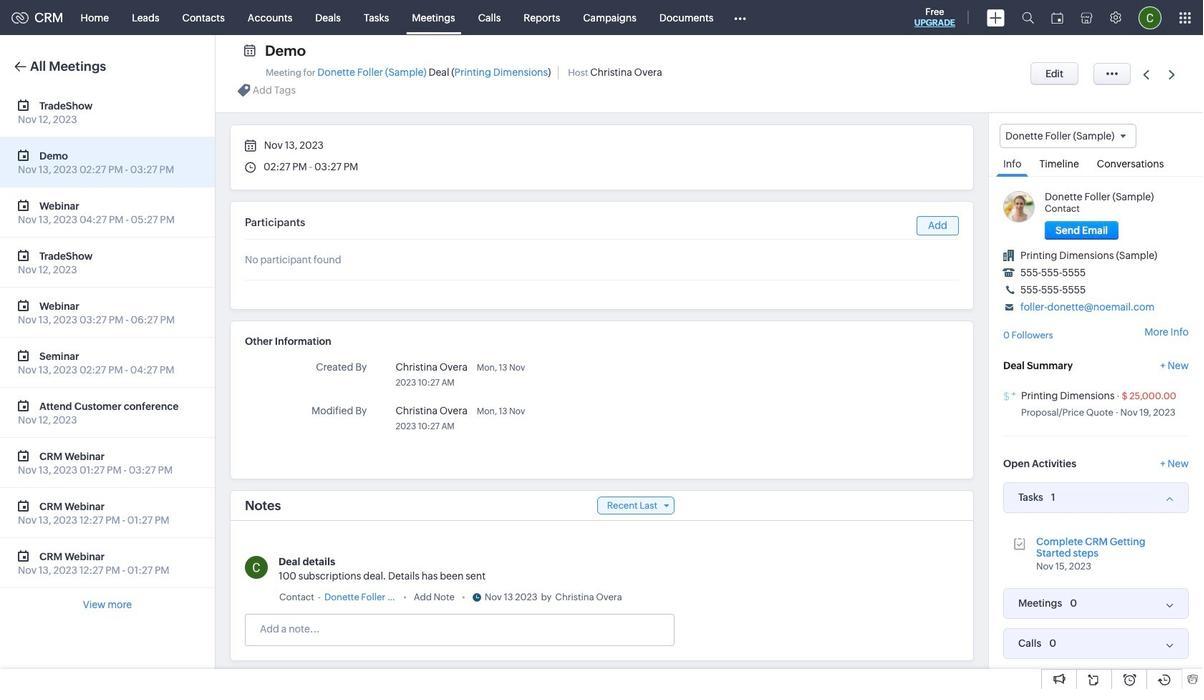 Task type: locate. For each thing, give the bounding box(es) containing it.
None button
[[1031, 62, 1079, 85], [1045, 221, 1119, 240], [1031, 62, 1079, 85], [1045, 221, 1119, 240]]

profile image
[[1139, 6, 1162, 29]]

logo image
[[11, 12, 29, 23]]

None field
[[1000, 124, 1137, 148]]

Other Modules field
[[725, 6, 756, 29]]

Add a note... field
[[246, 623, 673, 637]]

profile element
[[1130, 0, 1171, 35]]



Task type: vqa. For each thing, say whether or not it's contained in the screenshot.
Search icon
yes



Task type: describe. For each thing, give the bounding box(es) containing it.
previous record image
[[1143, 70, 1150, 79]]

create menu element
[[979, 0, 1014, 35]]

next record image
[[1169, 70, 1178, 79]]

search image
[[1022, 11, 1034, 24]]

calendar image
[[1052, 12, 1064, 23]]

create menu image
[[987, 9, 1005, 26]]

search element
[[1014, 0, 1043, 35]]



